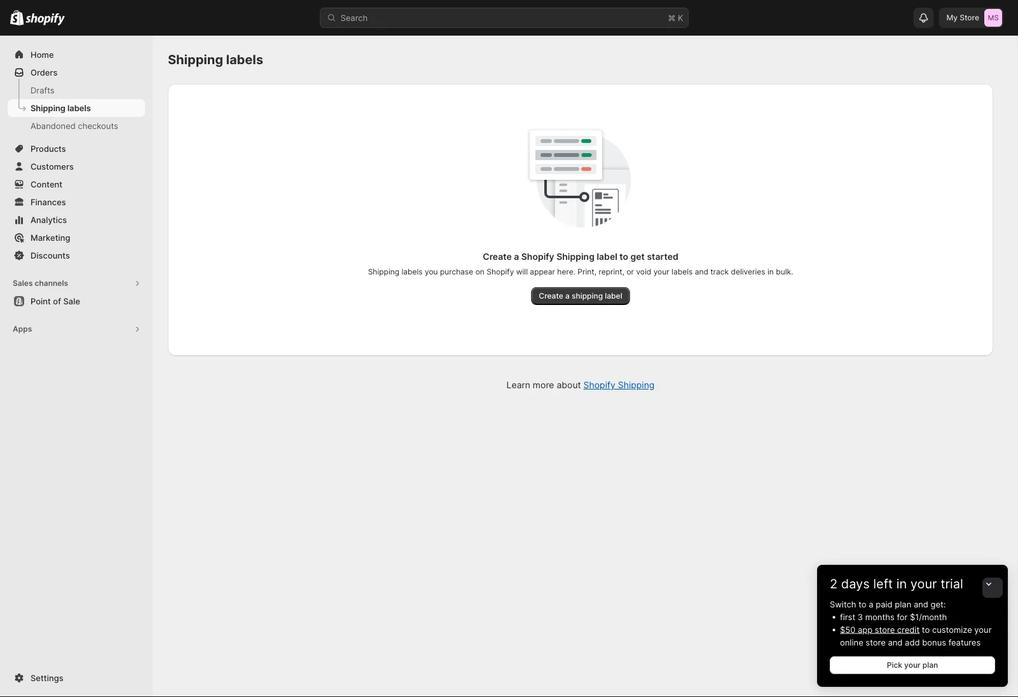 Task type: vqa. For each thing, say whether or not it's contained in the screenshot.
the Store inside the Store activity log LINK
no



Task type: describe. For each thing, give the bounding box(es) containing it.
will
[[516, 267, 528, 277]]

learn
[[507, 380, 530, 391]]

discounts
[[31, 251, 70, 260]]

customize
[[932, 625, 972, 635]]

create a shipping label link
[[531, 287, 630, 305]]

trial
[[941, 576, 963, 592]]

create a shipping label
[[539, 292, 622, 301]]

point of sale
[[31, 296, 80, 306]]

learn more about shopify shipping
[[507, 380, 655, 391]]

1 vertical spatial label
[[605, 292, 622, 301]]

features
[[949, 638, 981, 648]]

label inside create a shopify shipping label to get started shipping labels you purchase on shopify will appear here. print, reprint, or void your labels and track deliveries in bulk.
[[597, 252, 617, 262]]

get
[[631, 252, 645, 262]]

and for to
[[888, 638, 903, 648]]

app
[[858, 625, 873, 635]]

in inside create a shopify shipping label to get started shipping labels you purchase on shopify will appear here. print, reprint, or void your labels and track deliveries in bulk.
[[768, 267, 774, 277]]

finances
[[31, 197, 66, 207]]

get:
[[931, 600, 946, 610]]

create for shopify
[[483, 252, 512, 262]]

point of sale link
[[8, 293, 145, 310]]

settings
[[31, 673, 63, 683]]

started
[[647, 252, 678, 262]]

my store
[[947, 13, 979, 22]]

my
[[947, 13, 958, 22]]

reprint,
[[599, 267, 625, 277]]

abandoned checkouts link
[[8, 117, 145, 135]]

customers link
[[8, 158, 145, 176]]

orders
[[31, 67, 58, 77]]

settings link
[[8, 670, 145, 687]]

k
[[678, 13, 683, 23]]

purchase
[[440, 267, 473, 277]]

drafts
[[31, 85, 54, 95]]

about
[[557, 380, 581, 391]]

and for switch
[[914, 600, 928, 610]]

$50 app store credit
[[840, 625, 920, 635]]

pick
[[887, 661, 902, 670]]

$50 app store credit link
[[840, 625, 920, 635]]

point of sale button
[[0, 293, 153, 310]]

you
[[425, 267, 438, 277]]

drafts link
[[8, 81, 145, 99]]

sales channels button
[[8, 275, 145, 293]]

marketing
[[31, 233, 70, 243]]

here.
[[557, 267, 576, 277]]

my store image
[[984, 9, 1002, 27]]

abandoned checkouts
[[31, 121, 118, 131]]

store inside "to customize your online store and add bonus features"
[[866, 638, 886, 648]]

more
[[533, 380, 554, 391]]

sale
[[63, 296, 80, 306]]

online
[[840, 638, 863, 648]]

switch to a paid plan and get:
[[830, 600, 946, 610]]

a for shipping
[[565, 292, 570, 301]]

shopify image
[[26, 13, 65, 26]]

first 3 months for $1/month
[[840, 612, 947, 622]]

channels
[[35, 279, 68, 288]]

to customize your online store and add bonus features
[[840, 625, 992, 648]]

shipping
[[572, 292, 603, 301]]

for
[[897, 612, 908, 622]]

store
[[960, 13, 979, 22]]

1 horizontal spatial plan
[[923, 661, 938, 670]]

bonus
[[922, 638, 946, 648]]

your inside dropdown button
[[911, 576, 937, 592]]

0 vertical spatial plan
[[895, 600, 911, 610]]

deliveries
[[731, 267, 765, 277]]

to inside create a shopify shipping label to get started shipping labels you purchase on shopify will appear here. print, reprint, or void your labels and track deliveries in bulk.
[[620, 252, 628, 262]]

home link
[[8, 46, 145, 64]]

sales
[[13, 279, 33, 288]]

left
[[873, 576, 893, 592]]

marketing link
[[8, 229, 145, 247]]



Task type: locate. For each thing, give the bounding box(es) containing it.
your
[[654, 267, 669, 277], [911, 576, 937, 592], [974, 625, 992, 635], [904, 661, 921, 670]]

orders link
[[8, 64, 145, 81]]

⌘
[[668, 13, 676, 23]]

1 vertical spatial create
[[539, 292, 563, 301]]

shopify right on
[[487, 267, 514, 277]]

print,
[[578, 267, 597, 277]]

shopify up 'appear'
[[521, 252, 554, 262]]

labels
[[226, 52, 263, 67], [67, 103, 91, 113], [402, 267, 423, 277], [672, 267, 693, 277]]

2 vertical spatial to
[[922, 625, 930, 635]]

2
[[830, 576, 838, 592]]

label down the reprint,
[[605, 292, 622, 301]]

shopify right the about
[[584, 380, 615, 391]]

abandoned
[[31, 121, 76, 131]]

appear
[[530, 267, 555, 277]]

0 vertical spatial in
[[768, 267, 774, 277]]

create up on
[[483, 252, 512, 262]]

create inside create a shopify shipping label to get started shipping labels you purchase on shopify will appear here. print, reprint, or void your labels and track deliveries in bulk.
[[483, 252, 512, 262]]

2 vertical spatial shopify
[[584, 380, 615, 391]]

1 horizontal spatial create
[[539, 292, 563, 301]]

apps
[[13, 325, 32, 334]]

to down the $1/month
[[922, 625, 930, 635]]

your up the features
[[974, 625, 992, 635]]

analytics
[[31, 215, 67, 225]]

track
[[711, 267, 729, 277]]

1 vertical spatial plan
[[923, 661, 938, 670]]

1 vertical spatial in
[[897, 576, 907, 592]]

0 vertical spatial and
[[695, 267, 708, 277]]

2 horizontal spatial shopify
[[584, 380, 615, 391]]

a left shipping
[[565, 292, 570, 301]]

create for shipping
[[539, 292, 563, 301]]

⌘ k
[[668, 13, 683, 23]]

1 vertical spatial and
[[914, 600, 928, 610]]

days
[[841, 576, 870, 592]]

customers
[[31, 162, 74, 171]]

checkouts
[[78, 121, 118, 131]]

0 vertical spatial shopify
[[521, 252, 554, 262]]

to
[[620, 252, 628, 262], [859, 600, 867, 610], [922, 625, 930, 635]]

sales channels
[[13, 279, 68, 288]]

0 vertical spatial a
[[514, 252, 519, 262]]

1 vertical spatial to
[[859, 600, 867, 610]]

create down 'appear'
[[539, 292, 563, 301]]

$1/month
[[910, 612, 947, 622]]

bulk.
[[776, 267, 793, 277]]

shipping labels
[[168, 52, 263, 67], [31, 103, 91, 113]]

plan up for at right
[[895, 600, 911, 610]]

your inside "to customize your online store and add bonus features"
[[974, 625, 992, 635]]

0 horizontal spatial to
[[620, 252, 628, 262]]

0 horizontal spatial and
[[695, 267, 708, 277]]

finances link
[[8, 193, 145, 211]]

0 vertical spatial create
[[483, 252, 512, 262]]

your down started
[[654, 267, 669, 277]]

plan down "bonus"
[[923, 661, 938, 670]]

store down $50 app store credit link
[[866, 638, 886, 648]]

2 days left in your trial
[[830, 576, 963, 592]]

a inside create a shopify shipping label to get started shipping labels you purchase on shopify will appear here. print, reprint, or void your labels and track deliveries in bulk.
[[514, 252, 519, 262]]

your right pick
[[904, 661, 921, 670]]

0 horizontal spatial shopify
[[487, 267, 514, 277]]

0 horizontal spatial shipping labels
[[31, 103, 91, 113]]

your inside create a shopify shipping label to get started shipping labels you purchase on shopify will appear here. print, reprint, or void your labels and track deliveries in bulk.
[[654, 267, 669, 277]]

2 vertical spatial a
[[869, 600, 874, 610]]

your up get:
[[911, 576, 937, 592]]

a left paid
[[869, 600, 874, 610]]

shopify shipping link
[[584, 380, 655, 391]]

a
[[514, 252, 519, 262], [565, 292, 570, 301], [869, 600, 874, 610]]

search
[[341, 13, 368, 23]]

2 days left in your trial button
[[817, 565, 1008, 592]]

0 vertical spatial to
[[620, 252, 628, 262]]

$50
[[840, 625, 856, 635]]

0 horizontal spatial create
[[483, 252, 512, 262]]

products link
[[8, 140, 145, 158]]

or
[[627, 267, 634, 277]]

1 horizontal spatial and
[[888, 638, 903, 648]]

in left bulk.
[[768, 267, 774, 277]]

store
[[875, 625, 895, 635], [866, 638, 886, 648]]

1 vertical spatial shipping labels
[[31, 103, 91, 113]]

1 horizontal spatial a
[[565, 292, 570, 301]]

create
[[483, 252, 512, 262], [539, 292, 563, 301]]

to left get
[[620, 252, 628, 262]]

products
[[31, 144, 66, 154]]

first
[[840, 612, 855, 622]]

credit
[[897, 625, 920, 635]]

2 horizontal spatial a
[[869, 600, 874, 610]]

1 horizontal spatial shopify
[[521, 252, 554, 262]]

add
[[905, 638, 920, 648]]

2 horizontal spatial to
[[922, 625, 930, 635]]

and inside create a shopify shipping label to get started shipping labels you purchase on shopify will appear here. print, reprint, or void your labels and track deliveries in bulk.
[[695, 267, 708, 277]]

pick your plan
[[887, 661, 938, 670]]

in
[[768, 267, 774, 277], [897, 576, 907, 592]]

and up the $1/month
[[914, 600, 928, 610]]

0 vertical spatial label
[[597, 252, 617, 262]]

on
[[475, 267, 485, 277]]

1 horizontal spatial to
[[859, 600, 867, 610]]

home
[[31, 50, 54, 59]]

shipping
[[168, 52, 223, 67], [31, 103, 65, 113], [557, 252, 595, 262], [368, 267, 399, 277], [618, 380, 655, 391]]

1 horizontal spatial shipping labels
[[168, 52, 263, 67]]

paid
[[876, 600, 893, 610]]

content link
[[8, 176, 145, 193]]

label up the reprint,
[[597, 252, 617, 262]]

2 vertical spatial and
[[888, 638, 903, 648]]

a up 'will'
[[514, 252, 519, 262]]

1 vertical spatial shopify
[[487, 267, 514, 277]]

0 horizontal spatial a
[[514, 252, 519, 262]]

of
[[53, 296, 61, 306]]

0 horizontal spatial plan
[[895, 600, 911, 610]]

0 vertical spatial shipping labels
[[168, 52, 263, 67]]

plan
[[895, 600, 911, 610], [923, 661, 938, 670]]

void
[[636, 267, 651, 277]]

in inside 2 days left in your trial dropdown button
[[897, 576, 907, 592]]

and left track
[[695, 267, 708, 277]]

apps button
[[8, 321, 145, 338]]

pick your plan link
[[830, 657, 995, 675]]

2 days left in your trial element
[[817, 598, 1008, 687]]

store down months
[[875, 625, 895, 635]]

and inside "to customize your online store and add bonus features"
[[888, 638, 903, 648]]

and left add
[[888, 638, 903, 648]]

shopify
[[521, 252, 554, 262], [487, 267, 514, 277], [584, 380, 615, 391]]

content
[[31, 179, 62, 189]]

1 vertical spatial a
[[565, 292, 570, 301]]

months
[[865, 612, 895, 622]]

3
[[858, 612, 863, 622]]

switch
[[830, 600, 856, 610]]

discounts link
[[8, 247, 145, 265]]

0 horizontal spatial in
[[768, 267, 774, 277]]

1 vertical spatial store
[[866, 638, 886, 648]]

point
[[31, 296, 51, 306]]

0 vertical spatial store
[[875, 625, 895, 635]]

in right left
[[897, 576, 907, 592]]

1 horizontal spatial in
[[897, 576, 907, 592]]

shopify image
[[10, 10, 24, 25]]

to up '3'
[[859, 600, 867, 610]]

to inside "to customize your online store and add bonus features"
[[922, 625, 930, 635]]

create a shopify shipping label to get started shipping labels you purchase on shopify will appear here. print, reprint, or void your labels and track deliveries in bulk.
[[368, 252, 793, 277]]

analytics link
[[8, 211, 145, 229]]

shipping labels link
[[8, 99, 145, 117]]

2 horizontal spatial and
[[914, 600, 928, 610]]

a for shopify
[[514, 252, 519, 262]]



